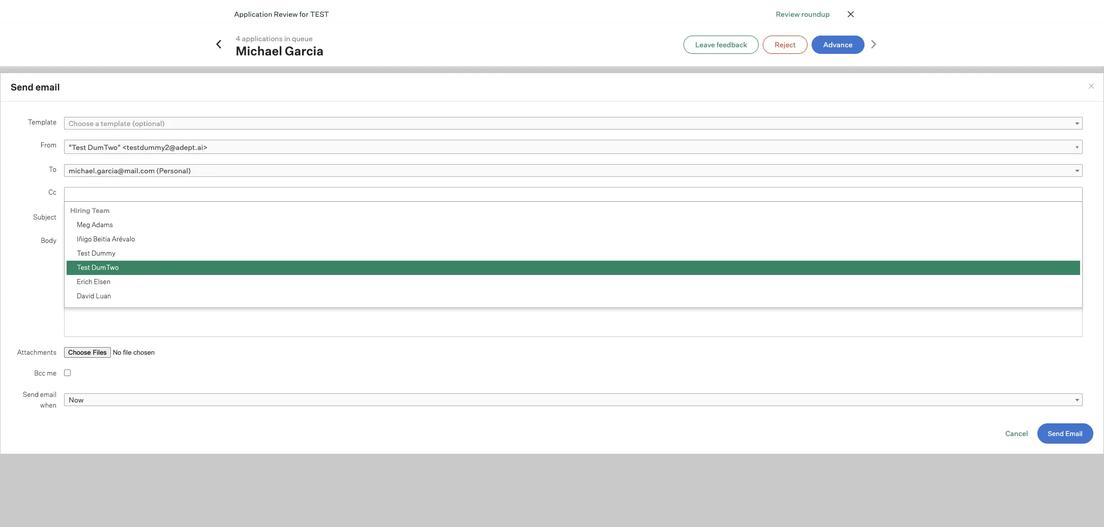 Task type: vqa. For each thing, say whether or not it's contained in the screenshot.


Task type: locate. For each thing, give the bounding box(es) containing it.
cancel
[[1006, 429, 1028, 438]]

a
[[95, 119, 99, 128]]

0 horizontal spatial close image
[[845, 8, 857, 20]]

iñigo beitia arévalo option
[[67, 232, 1080, 247]]

now
[[69, 396, 84, 405]]

3 toolbar from the left
[[244, 236, 283, 256]]

(personal)
[[156, 166, 191, 175]]

send left email
[[1048, 430, 1064, 438]]

advance
[[823, 40, 853, 49]]

1 vertical spatial test
[[77, 263, 90, 271]]

send for send email
[[11, 81, 34, 93]]

leave feedback
[[695, 40, 747, 49]]

choose a template (optional) link
[[64, 117, 1083, 130]]

dumtwo
[[92, 263, 119, 271]]

send
[[11, 81, 34, 93], [23, 391, 39, 399], [1048, 430, 1064, 438]]

test up erich
[[77, 263, 90, 271]]

1 horizontal spatial review
[[776, 10, 800, 18]]

iñigo
[[77, 235, 92, 243]]

4 toolbar from the left
[[283, 236, 322, 256]]

leave feedback button
[[684, 35, 759, 54]]

send email link
[[1037, 424, 1094, 444]]

test inside test dumtwo option
[[77, 263, 90, 271]]

candidates.
[[497, 98, 536, 106]]

0 vertical spatial test
[[77, 249, 90, 257]]

None checkbox
[[64, 370, 71, 376]]

email inside the send email when
[[40, 391, 56, 399]]

we're
[[375, 98, 393, 106]]

bcc
[[34, 369, 46, 377]]

None text field
[[65, 188, 142, 201]]

for
[[299, 10, 309, 18]]

template
[[101, 119, 131, 128]]

adams
[[92, 221, 113, 229]]

add a candidate tag image
[[783, 160, 791, 168]]

2 vertical spatial send
[[1048, 430, 1064, 438]]

0 vertical spatial send
[[11, 81, 34, 93]]

the
[[435, 98, 446, 106]]

on
[[767, 134, 775, 142]]

hiring team
[[70, 206, 110, 215]]

application
[[234, 10, 272, 18]]

qualified
[[466, 98, 495, 106]]

meg
[[77, 221, 90, 229]]

bcc me
[[34, 369, 56, 377]]

email for send email when
[[40, 391, 56, 399]]

none text field inside send email dialog
[[65, 188, 142, 201]]

meg adams option
[[67, 218, 1080, 232]]

None file field
[[64, 347, 189, 358]]

send inside the send email when
[[23, 391, 39, 399]]

0 horizontal spatial review
[[274, 10, 298, 18]]

previous image
[[213, 39, 224, 49]]

test
[[77, 249, 90, 257], [77, 263, 90, 271]]

1 vertical spatial email
[[40, 391, 56, 399]]

template
[[28, 118, 56, 126]]

tags:
[[671, 160, 690, 168]]

(test
[[800, 134, 817, 142]]

review roundup
[[776, 10, 830, 18]]

attachments
[[17, 348, 56, 356]]

email up the template
[[35, 81, 60, 93]]

send up the template
[[11, 81, 34, 93]]

erich
[[77, 278, 92, 286]]

review left for
[[274, 10, 298, 18]]

rupert
[[77, 306, 98, 314]]

toolbar
[[65, 236, 187, 256], [187, 236, 244, 256], [244, 236, 283, 256], [283, 236, 322, 256], [322, 236, 344, 256]]

review
[[776, 10, 800, 18], [274, 10, 298, 18]]

1 horizontal spatial close image
[[1087, 82, 1096, 90]]

1 test from the top
[[77, 249, 90, 257]]

to
[[49, 165, 56, 173]]

2 test from the top
[[77, 263, 90, 271]]

michael.garcia@mail.com (personal) link
[[64, 164, 1083, 177]]

previous element
[[213, 39, 224, 50]]

email
[[35, 81, 60, 93], [40, 391, 56, 399]]

none checkbox inside send email dialog
[[64, 370, 71, 376]]

cto
[[702, 160, 717, 169]]

next element
[[868, 39, 879, 50]]

"test
[[69, 143, 86, 151]]

elsen
[[94, 278, 111, 286]]

0 vertical spatial email
[[35, 81, 60, 93]]

dumtwo)
[[671, 144, 703, 153]]

considering
[[395, 98, 434, 106]]

"test dumtwo" <testdummy2@adept.ai>
[[69, 143, 208, 151]]

responded to an ad on indeed (test dumtwo)
[[671, 134, 817, 153]]

body
[[41, 236, 56, 245]]

david luan option
[[67, 289, 1080, 304]]

source:
[[671, 134, 698, 142]]

Subject text field
[[64, 212, 1076, 225]]

send for send email when
[[23, 391, 39, 399]]

1 vertical spatial close image
[[1087, 82, 1096, 90]]

2 toolbar from the left
[[187, 236, 244, 256]]

ad
[[757, 134, 765, 142]]

in
[[284, 34, 290, 42]]

send down 'bcc'
[[23, 391, 39, 399]]

close image
[[845, 8, 857, 20], [1087, 82, 1096, 90]]

erich elsen option
[[67, 275, 1080, 289]]

test inside test dummy option
[[77, 249, 90, 257]]

ensures
[[347, 98, 374, 106]]

responded
[[700, 134, 737, 142]]

reject
[[775, 40, 796, 49]]

email up when at the left of the page
[[40, 391, 56, 399]]

beitia
[[93, 235, 110, 243]]

test down iñigo
[[77, 249, 90, 257]]

advance button
[[812, 35, 864, 54]]

an
[[747, 134, 755, 142]]

review left roundup
[[776, 10, 800, 18]]

luan
[[96, 292, 111, 300]]

email for send email
[[35, 81, 60, 93]]

application review for test
[[234, 10, 329, 18]]

1 vertical spatial send
[[23, 391, 39, 399]]

group
[[65, 236, 1082, 256]]

none file field inside send email dialog
[[64, 347, 189, 358]]



Task type: describe. For each thing, give the bounding box(es) containing it.
1 toolbar from the left
[[65, 236, 187, 256]]

applications
[[242, 34, 283, 42]]

from
[[41, 141, 56, 149]]

to
[[739, 134, 746, 142]]

most
[[448, 98, 465, 106]]

choose
[[69, 119, 94, 128]]

arévalo
[[112, 235, 135, 243]]

me
[[47, 369, 56, 377]]

2 review from the left
[[274, 10, 298, 18]]

team
[[92, 206, 110, 215]]

feedback
[[717, 40, 747, 49]]

reduces
[[289, 98, 316, 106]]

michael
[[236, 43, 282, 58]]

this
[[273, 98, 288, 106]]

reject button
[[763, 35, 808, 54]]

email
[[1066, 430, 1083, 438]]

test dummy option
[[67, 247, 1080, 261]]

leave
[[695, 40, 715, 49]]

5 toolbar from the left
[[322, 236, 344, 256]]

cc
[[49, 188, 56, 196]]

send email
[[1048, 430, 1083, 438]]

review roundup link
[[776, 9, 830, 19]]

"test dumtwo" <testdummy2@adept.ai> link
[[64, 140, 1083, 155]]

choose a template (optional)
[[69, 119, 165, 128]]

test for test dummy
[[77, 249, 90, 257]]

send for send email
[[1048, 430, 1064, 438]]

queue
[[292, 34, 313, 42]]

hiring
[[70, 206, 90, 215]]

group inside send email dialog
[[65, 236, 1082, 256]]

michael.garcia@mail.com
[[69, 166, 155, 175]]

rupert manfredi option
[[67, 304, 1080, 318]]

4 applications in queue michael garcia
[[236, 34, 324, 58]]

now link
[[64, 394, 1083, 407]]

test dumtwo option
[[67, 261, 1080, 275]]

test for test dumtwo
[[77, 263, 90, 271]]

dumtwo"
[[88, 143, 121, 151]]

michael.garcia@mail.com (personal)
[[69, 166, 191, 175]]

when
[[40, 401, 56, 409]]

david
[[77, 292, 94, 300]]

roundup
[[802, 10, 830, 18]]

candidate actions element
[[833, 83, 845, 101]]

close image inside send email dialog
[[1087, 82, 1096, 90]]

garcia
[[285, 43, 324, 58]]

iñigo beitia arévalo
[[77, 235, 135, 243]]

test dummy
[[77, 249, 115, 257]]

meg adams
[[77, 221, 113, 229]]

4
[[236, 34, 240, 42]]

and
[[333, 98, 345, 106]]

send email dialog
[[0, 73, 1104, 455]]

michael garcia link
[[236, 43, 324, 58]]

test dumtwo
[[77, 263, 119, 271]]

(optional)
[[132, 119, 165, 128]]

manfredi
[[99, 306, 126, 314]]

rupert manfredi
[[77, 306, 126, 314]]

dummy
[[92, 249, 115, 257]]

this reduces bias and ensures we're considering the most qualified candidates.
[[273, 98, 536, 106]]

test
[[310, 10, 329, 18]]

bias
[[318, 98, 331, 106]]

<testdummy2@adept.ai>
[[122, 143, 208, 151]]

send email when
[[23, 391, 56, 409]]

david luan
[[77, 292, 111, 300]]

send email
[[11, 81, 60, 93]]

erich elsen
[[77, 278, 111, 286]]

hiring team option
[[67, 204, 1080, 218]]

indeed
[[776, 134, 799, 142]]

0 vertical spatial close image
[[845, 8, 857, 20]]

subject
[[33, 213, 56, 221]]

cancel link
[[1006, 429, 1028, 438]]

1 review from the left
[[776, 10, 800, 18]]



